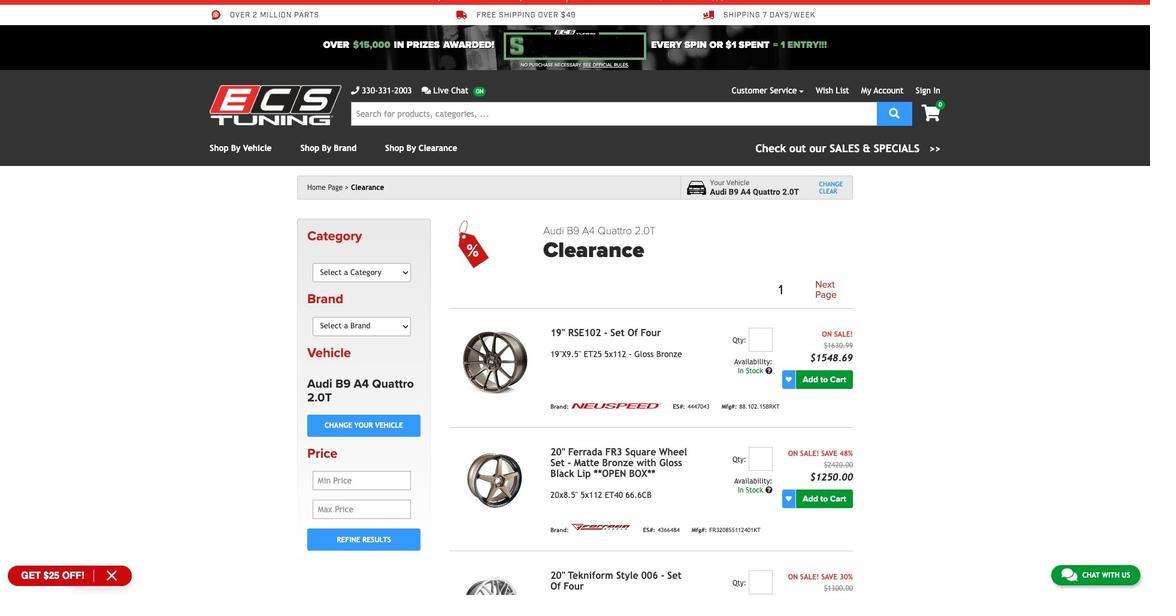 Task type: vqa. For each thing, say whether or not it's contained in the screenshot.
Es#: corresponding to Set
no



Task type: describe. For each thing, give the bounding box(es) containing it.
es#4447043 - 88.102.15brkt - 19" rse102 - set of four - 19"x9.5" et25 5x112 - gloss bronze - neuspeed - audi image
[[450, 328, 541, 396]]

ferrada wheels - corporate logo image
[[571, 522, 631, 532]]

Search text field
[[351, 102, 877, 126]]

add to wish list image
[[786, 377, 792, 383]]

ecs tuning image
[[210, 85, 342, 125]]

question circle image for add to wish list icon
[[766, 487, 773, 494]]

shopping cart image
[[922, 105, 941, 122]]

add to wish list image
[[786, 496, 792, 502]]

Max Price number field
[[313, 500, 411, 519]]

es#4624063 - 006-12kt1 - 20" tekniform style 006 - set of four - 20"x9" et30 5x112 - hyper silver - tekniform - audi bmw mini image
[[450, 570, 541, 595]]

search image
[[889, 108, 900, 118]]



Task type: locate. For each thing, give the bounding box(es) containing it.
1 question circle image from the top
[[766, 367, 773, 374]]

None number field
[[749, 328, 773, 352], [749, 447, 773, 471], [749, 570, 773, 594], [749, 328, 773, 352], [749, 447, 773, 471], [749, 570, 773, 594]]

0 vertical spatial question circle image
[[766, 367, 773, 374]]

2 question circle image from the top
[[766, 487, 773, 494]]

1 vertical spatial comments image
[[1062, 567, 1078, 582]]

es#4366484 - fr320855112401kt - 20" ferrada fr3 square wheel set -  matte bronze with gloss black lip **open box** - 20x8.5" 5x112 et40 66.6cb - ferrada wheels - audi bmw volkswagen image
[[450, 447, 541, 515]]

comments image
[[422, 86, 431, 95], [1062, 567, 1078, 582]]

question circle image
[[766, 367, 773, 374], [766, 487, 773, 494]]

neuspeed - corporate logo image
[[571, 403, 661, 409]]

phone image
[[351, 86, 360, 95]]

1 horizontal spatial comments image
[[1062, 567, 1078, 582]]

1 vertical spatial question circle image
[[766, 487, 773, 494]]

0 horizontal spatial comments image
[[422, 86, 431, 95]]

paginated product list navigation navigation
[[543, 277, 853, 303]]

Min Price number field
[[313, 471, 411, 490]]

0 vertical spatial comments image
[[422, 86, 431, 95]]

question circle image for add to wish list image
[[766, 367, 773, 374]]

ecs tuning 'spin to win' contest logo image
[[504, 30, 647, 60]]



